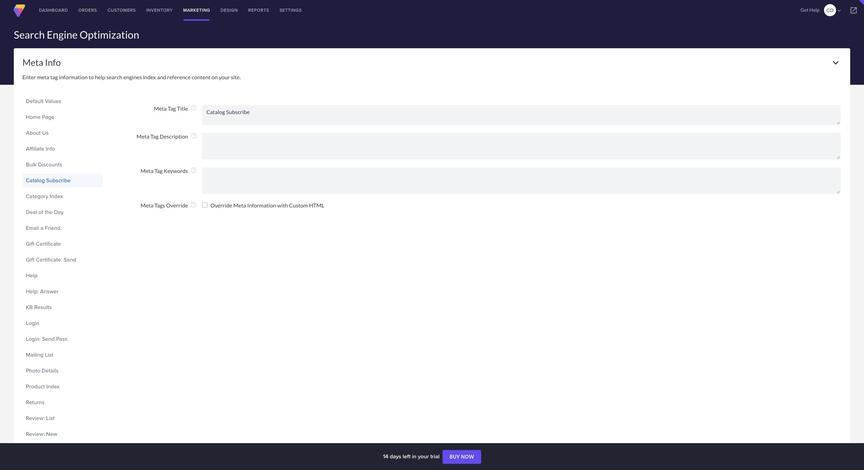 Task type: locate. For each thing, give the bounding box(es) containing it.
help_outline right 'title'
[[191, 105, 197, 111]]

2 gift from the top
[[26, 256, 34, 264]]

1 vertical spatial review:
[[26, 431, 45, 439]]

meta
[[22, 57, 43, 68], [154, 105, 167, 112], [137, 133, 149, 140], [141, 168, 153, 174], [141, 202, 153, 209], [234, 202, 246, 209]]

mailing list link
[[26, 350, 100, 361]]

in
[[412, 453, 417, 461]]

help_outline inside meta tags override help_outline
[[191, 202, 197, 208]]

gift for gift certificate: send
[[26, 256, 34, 264]]

help up help:
[[26, 272, 37, 280]]

help_outline right the description at the left of the page
[[191, 133, 197, 139]]

bulk discounts link
[[26, 159, 100, 171]]

1 horizontal spatial your
[[418, 453, 429, 461]]

kb results
[[26, 304, 52, 312]]

1 vertical spatial tag
[[151, 133, 159, 140]]

info right the affiliate on the left top of page
[[46, 145, 55, 153]]

tag left the description at the left of the page
[[151, 133, 159, 140]]

0 vertical spatial send
[[64, 256, 76, 264]]

title
[[177, 105, 188, 112]]


[[850, 6, 858, 14]]

send
[[64, 256, 76, 264], [42, 335, 55, 343]]

info for affiliate info
[[46, 145, 55, 153]]

gift down email
[[26, 240, 34, 248]]

meta inside meta tags override help_outline
[[141, 202, 153, 209]]

discounts
[[38, 161, 62, 169]]

meta inside meta tag keywords help_outline
[[141, 168, 153, 174]]

customers
[[107, 7, 136, 13]]

help: answer link
[[26, 286, 100, 298]]

help_outline inside meta tag keywords help_outline
[[191, 167, 197, 174]]

1 horizontal spatial send
[[64, 256, 76, 264]]

override
[[166, 202, 188, 209], [211, 202, 232, 209]]

default values link
[[26, 96, 100, 107]]

dashboard link
[[34, 0, 73, 21]]

help_outline inside meta tag title help_outline
[[191, 105, 197, 111]]

orders
[[78, 7, 97, 13]]

index down subscribe
[[50, 193, 63, 201]]

engine
[[47, 28, 78, 41]]

product index link
[[26, 381, 100, 393]]

0 vertical spatial your
[[219, 74, 230, 80]]

review: list
[[26, 415, 55, 423]]

2 override from the left
[[211, 202, 232, 209]]

subscribe
[[46, 177, 71, 185]]

email a friend
[[26, 224, 60, 232]]

meta tags override help_outline
[[141, 202, 197, 209]]

affiliate
[[26, 145, 44, 153]]

0 vertical spatial info
[[45, 57, 61, 68]]

0 vertical spatial list
[[45, 351, 53, 359]]

expand_more
[[830, 57, 842, 69]]

1 vertical spatial info
[[46, 145, 55, 153]]

help_outline for meta tags override help_outline
[[191, 202, 197, 208]]

1 gift from the top
[[26, 240, 34, 248]]

help_outline for meta tag description help_outline
[[191, 133, 197, 139]]

tag left 'title'
[[168, 105, 176, 112]]

info up tag
[[45, 57, 61, 68]]

1 vertical spatial index
[[46, 383, 60, 391]]

4 help_outline from the top
[[191, 202, 197, 208]]

email a friend link
[[26, 223, 100, 234]]

1 vertical spatial gift
[[26, 256, 34, 264]]

0 horizontal spatial send
[[42, 335, 55, 343]]

pass
[[56, 335, 67, 343]]

new
[[46, 431, 57, 439]]

list right mailing
[[45, 351, 53, 359]]

1 review: from the top
[[26, 415, 45, 423]]

help:
[[26, 288, 39, 296]]

reference
[[167, 74, 191, 80]]

1 help_outline from the top
[[191, 105, 197, 111]]

tag for meta tag title help_outline
[[168, 105, 176, 112]]

gift left 'certificate:'
[[26, 256, 34, 264]]

product
[[26, 383, 45, 391]]

email
[[26, 224, 39, 232]]

review:
[[26, 415, 45, 423], [26, 431, 45, 439]]

help_outline
[[191, 105, 197, 111], [191, 133, 197, 139], [191, 167, 197, 174], [191, 202, 197, 208]]

affiliate info
[[26, 145, 55, 153]]

to
[[89, 74, 94, 80]]

review: new
[[26, 431, 57, 439]]

inventory
[[146, 7, 173, 13]]

tag for meta tag description help_outline
[[151, 133, 159, 140]]

0 vertical spatial index
[[50, 193, 63, 201]]

1 override from the left
[[166, 202, 188, 209]]

meta left 'tags'
[[141, 202, 153, 209]]

information
[[59, 74, 88, 80]]

1 horizontal spatial help
[[810, 7, 820, 13]]

0 horizontal spatial override
[[166, 202, 188, 209]]

deal of the day
[[26, 208, 64, 216]]

gift inside gift certificate "link"
[[26, 240, 34, 248]]

1 vertical spatial list
[[46, 415, 55, 423]]

gift
[[26, 240, 34, 248], [26, 256, 34, 264]]

meta left 'title'
[[154, 105, 167, 112]]

values
[[45, 97, 61, 105]]

your
[[219, 74, 230, 80], [418, 453, 429, 461]]

list up new
[[46, 415, 55, 423]]

list for mailing list
[[45, 351, 53, 359]]

help_outline inside meta tag description help_outline
[[191, 133, 197, 139]]

help: answer
[[26, 288, 59, 296]]

0 vertical spatial review:
[[26, 415, 45, 423]]

trial
[[431, 453, 440, 461]]

tag inside meta tag keywords help_outline
[[155, 168, 163, 174]]

optimization
[[80, 28, 139, 41]]

 link
[[844, 0, 865, 21]]

default values
[[26, 97, 61, 105]]

meta inside meta tag description help_outline
[[137, 133, 149, 140]]

about us link
[[26, 127, 100, 139]]

meta for meta tag title help_outline
[[154, 105, 167, 112]]

search
[[14, 28, 45, 41]]

review: left new
[[26, 431, 45, 439]]

buy
[[450, 455, 460, 460]]

2 help_outline from the top
[[191, 133, 197, 139]]

help
[[810, 7, 820, 13], [26, 272, 37, 280]]

2 vertical spatial tag
[[155, 168, 163, 174]]

meta tag title help_outline
[[154, 105, 197, 112]]

your right in
[[418, 453, 429, 461]]

index
[[50, 193, 63, 201], [46, 383, 60, 391]]

get
[[801, 7, 809, 13]]

tag left the keywords
[[155, 168, 163, 174]]

meta for meta info
[[22, 57, 43, 68]]

home page link
[[26, 111, 100, 123]]

help_outline right 'tags'
[[191, 202, 197, 208]]

0 horizontal spatial your
[[219, 74, 230, 80]]

review: down returns
[[26, 415, 45, 423]]

site.
[[231, 74, 241, 80]]

help right get
[[810, 7, 820, 13]]

1 vertical spatial help
[[26, 272, 37, 280]]

1 vertical spatial send
[[42, 335, 55, 343]]

meta left the description at the left of the page
[[137, 133, 149, 140]]

left
[[403, 453, 411, 461]]

0 vertical spatial gift
[[26, 240, 34, 248]]

None text field
[[202, 133, 841, 160], [202, 168, 841, 194], [202, 133, 841, 160], [202, 168, 841, 194]]

info for meta info
[[45, 57, 61, 68]]

photo
[[26, 367, 40, 375]]

send left pass
[[42, 335, 55, 343]]

help_outline right the keywords
[[191, 167, 197, 174]]

day
[[54, 208, 64, 216]]

1 horizontal spatial override
[[211, 202, 232, 209]]

tag inside meta tag description help_outline
[[151, 133, 159, 140]]

bulk
[[26, 161, 37, 169]]

1 vertical spatial your
[[418, 453, 429, 461]]

dashboard
[[39, 7, 68, 13]]

Catalog Subscribe text field
[[202, 105, 841, 125]]

your right on at the left of page
[[219, 74, 230, 80]]

tag inside meta tag title help_outline
[[168, 105, 176, 112]]

index down details
[[46, 383, 60, 391]]

bulk discounts
[[26, 161, 62, 169]]

review: list link
[[26, 413, 100, 425]]

meta left the keywords
[[141, 168, 153, 174]]

3 help_outline from the top
[[191, 167, 197, 174]]

search
[[106, 74, 122, 80]]

now
[[461, 455, 474, 460]]

2 review: from the top
[[26, 431, 45, 439]]

0 vertical spatial help
[[810, 7, 820, 13]]

meta up enter
[[22, 57, 43, 68]]

list for review: list
[[46, 415, 55, 423]]

kb results link
[[26, 302, 100, 314]]

0 vertical spatial tag
[[168, 105, 176, 112]]

meta inside meta tag title help_outline
[[154, 105, 167, 112]]

send down gift certificate "link"
[[64, 256, 76, 264]]

tag
[[168, 105, 176, 112], [151, 133, 159, 140], [155, 168, 163, 174]]



Task type: describe. For each thing, give the bounding box(es) containing it.
the
[[45, 208, 53, 216]]

keywords
[[164, 168, 188, 174]]

results
[[34, 304, 52, 312]]

meta tag description help_outline
[[137, 133, 197, 140]]

reports
[[248, 7, 269, 13]]

meta for meta tag keywords help_outline
[[141, 168, 153, 174]]

with
[[277, 202, 288, 209]]

gift certificate: send
[[26, 256, 76, 264]]

send inside login: send pass link
[[42, 335, 55, 343]]

category index link
[[26, 191, 100, 203]]

of
[[39, 208, 43, 216]]

login: send pass
[[26, 335, 67, 343]]

gift certificate
[[26, 240, 61, 248]]

help_outline for meta tag keywords help_outline
[[191, 167, 197, 174]]

category index
[[26, 193, 63, 201]]

deal of the day link
[[26, 207, 100, 218]]

index for product index
[[46, 383, 60, 391]]

login:
[[26, 335, 41, 343]]

meta for meta tag description help_outline
[[137, 133, 149, 140]]

details
[[42, 367, 58, 375]]

index for category index
[[50, 193, 63, 201]]

default
[[26, 97, 44, 105]]

override meta information with custom html
[[211, 202, 325, 209]]

gift for gift certificate
[[26, 240, 34, 248]]

help
[[95, 74, 105, 80]]

override inside meta tags override help_outline
[[166, 202, 188, 209]]

custom
[[289, 202, 308, 209]]

html
[[309, 202, 325, 209]]

answer
[[40, 288, 59, 296]]

description
[[160, 133, 188, 140]]

mailing list
[[26, 351, 53, 359]]

search engine optimization
[[14, 28, 139, 41]]

co
[[827, 7, 834, 13]]


[[837, 8, 843, 14]]

deal
[[26, 208, 37, 216]]

engines
[[123, 74, 142, 80]]

help_outline for meta tag title help_outline
[[191, 105, 197, 111]]

certificate
[[36, 240, 61, 248]]

enter meta tag information to help search engines index and reference content on your site.
[[22, 74, 241, 80]]

returns link
[[26, 397, 100, 409]]

meta
[[37, 74, 49, 80]]

about
[[26, 129, 41, 137]]

review: for review: list
[[26, 415, 45, 423]]

buy now link
[[443, 451, 481, 465]]

0 horizontal spatial help
[[26, 272, 37, 280]]

get help
[[801, 7, 820, 13]]

tag for meta tag keywords help_outline
[[155, 168, 163, 174]]

certificate:
[[36, 256, 62, 264]]

meta for meta tags override help_outline
[[141, 202, 153, 209]]

catalog
[[26, 177, 45, 185]]

design
[[221, 7, 238, 13]]

14
[[383, 453, 389, 461]]

meta info
[[22, 57, 61, 68]]

login link
[[26, 318, 100, 330]]

about us
[[26, 129, 49, 137]]

catalog subscribe
[[26, 177, 71, 185]]

friend
[[45, 224, 60, 232]]

returns
[[26, 399, 45, 407]]

home
[[26, 113, 41, 121]]

on
[[212, 74, 218, 80]]

gift certificate: send link
[[26, 254, 100, 266]]

14 days left in your trial
[[383, 453, 441, 461]]

review: for review: new
[[26, 431, 45, 439]]

gift certificate link
[[26, 239, 100, 250]]

days
[[390, 453, 402, 461]]

send inside the gift certificate: send link
[[64, 256, 76, 264]]

review: new link
[[26, 429, 100, 441]]

photo details
[[26, 367, 58, 375]]

home page
[[26, 113, 54, 121]]

buy now
[[450, 455, 474, 460]]

index
[[143, 74, 156, 80]]

marketing
[[183, 7, 210, 13]]

tag
[[50, 74, 58, 80]]

settings
[[280, 7, 302, 13]]

catalog subscribe link
[[26, 175, 100, 187]]

product index
[[26, 383, 60, 391]]

login
[[26, 320, 39, 328]]

category
[[26, 193, 48, 201]]

information
[[247, 202, 276, 209]]

us
[[42, 129, 49, 137]]

meta left information on the top left of the page
[[234, 202, 246, 209]]



Task type: vqa. For each thing, say whether or not it's contained in the screenshot.
the top Review:
yes



